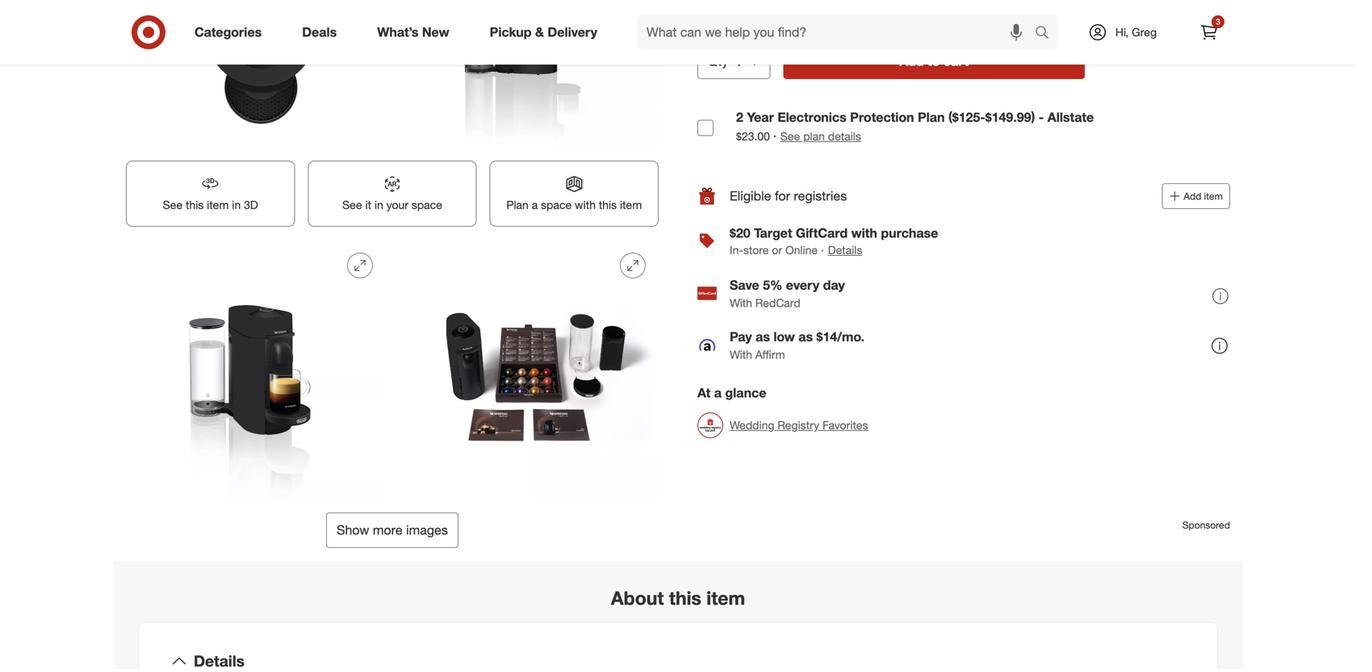Task type: vqa. For each thing, say whether or not it's contained in the screenshot.
Greg
yes



Task type: locate. For each thing, give the bounding box(es) containing it.
1 vertical spatial a
[[714, 385, 722, 401]]

with inside $20 target giftcard with purchase in-store or online ∙ details
[[852, 225, 878, 241]]

1 with from the top
[[730, 296, 753, 310]]

show
[[337, 522, 369, 538]]

see
[[781, 129, 800, 143], [163, 198, 183, 212], [342, 198, 362, 212]]

2 horizontal spatial this
[[669, 587, 702, 610]]

add to cart
[[900, 53, 969, 69]]

a
[[532, 198, 538, 212], [714, 385, 722, 401]]

1 vertical spatial with
[[575, 198, 596, 212]]

0 horizontal spatial as
[[756, 329, 770, 345]]

0 horizontal spatial or
[[772, 243, 783, 257]]

2 space from the left
[[541, 198, 572, 212]]

see for see this item in 3d
[[163, 198, 183, 212]]

0 horizontal spatial with
[[575, 198, 596, 212]]

0 vertical spatial with
[[730, 296, 753, 310]]

pay
[[730, 329, 752, 345]]

nespresso vertuoplus coffee maker and espresso machine by delonghi black matte, 3 of 15 image
[[126, 0, 386, 148]]

add for add item
[[1184, 190, 1202, 202]]

more right show
[[373, 522, 403, 538]]

0 horizontal spatial more
[[373, 522, 403, 538]]

purchase
[[881, 225, 939, 241]]

see inside see this item in 3d button
[[163, 198, 183, 212]]

add inside add item button
[[1184, 190, 1202, 202]]

free
[[698, 7, 723, 23]]

nespresso vertuoplus coffee maker and espresso machine by delonghi black matte, 5 of 15 image
[[126, 240, 386, 500]]

0 vertical spatial more
[[963, 8, 989, 22]]

1 horizontal spatial more
[[963, 8, 989, 22]]

with down pay
[[730, 347, 753, 362]]

save 5% every day with redcard
[[730, 277, 845, 310]]

it
[[365, 198, 372, 212]]

in
[[232, 198, 241, 212], [375, 198, 383, 212]]

0 vertical spatial a
[[532, 198, 538, 212]]

2
[[736, 109, 744, 125]]

with down save
[[730, 296, 753, 310]]

at
[[698, 385, 711, 401]]

more inside free with membership or $9.99/delivery learn more
[[963, 8, 989, 22]]

2 as from the left
[[799, 329, 813, 345]]

cart
[[944, 53, 969, 69]]

with
[[730, 296, 753, 310], [730, 347, 753, 362]]

qty 1
[[708, 53, 742, 69]]

item
[[1205, 190, 1223, 202], [207, 198, 229, 212], [620, 198, 642, 212], [707, 587, 745, 610]]

this for about
[[669, 587, 702, 610]]

1 vertical spatial plan
[[507, 198, 529, 212]]

more right learn
[[963, 8, 989, 22]]

see left it
[[342, 198, 362, 212]]

1 vertical spatial add
[[1184, 190, 1202, 202]]

your
[[387, 198, 409, 212]]

3d
[[244, 198, 258, 212]]

in right it
[[375, 198, 383, 212]]

add inside the add to cart button
[[900, 53, 924, 69]]

see left 3d
[[163, 198, 183, 212]]

1 horizontal spatial as
[[799, 329, 813, 345]]

1 horizontal spatial or
[[831, 7, 842, 23]]

0 vertical spatial add
[[900, 53, 924, 69]]

as up affirm
[[756, 329, 770, 345]]

or inside $20 target giftcard with purchase in-store or online ∙ details
[[772, 243, 783, 257]]

in inside button
[[232, 198, 241, 212]]

about
[[611, 587, 664, 610]]

0 horizontal spatial see
[[163, 198, 183, 212]]

show more images
[[337, 522, 448, 538]]

1 space from the left
[[412, 198, 442, 212]]

1 as from the left
[[756, 329, 770, 345]]

1 horizontal spatial plan
[[918, 109, 945, 125]]

$149.99)
[[986, 109, 1035, 125]]

or right membership
[[831, 7, 842, 23]]

year
[[747, 109, 774, 125]]

2 vertical spatial with
[[852, 225, 878, 241]]

or down target
[[772, 243, 783, 257]]

store
[[744, 243, 769, 257]]

1 horizontal spatial in
[[375, 198, 383, 212]]

learn
[[931, 8, 960, 22]]

deals link
[[288, 15, 357, 50]]

2 with from the top
[[730, 347, 753, 362]]

1 vertical spatial more
[[373, 522, 403, 538]]

more
[[963, 8, 989, 22], [373, 522, 403, 538]]

pickup & delivery link
[[476, 15, 618, 50]]

What can we help you find? suggestions appear below search field
[[637, 15, 1039, 50]]

1 horizontal spatial with
[[727, 7, 751, 23]]

more inside button
[[373, 522, 403, 538]]

plan a space with this item button
[[490, 161, 659, 227]]

None checkbox
[[698, 120, 714, 136]]

images
[[406, 522, 448, 538]]

see inside the 2 year electronics protection plan ($125-$149.99) - allstate $23.00 · see plan details
[[781, 129, 800, 143]]

1 horizontal spatial add
[[1184, 190, 1202, 202]]

affirm
[[756, 347, 785, 362]]

wedding registry favorites button
[[698, 408, 868, 443]]

details
[[828, 243, 863, 257]]

a inside button
[[532, 198, 538, 212]]

a for glance
[[714, 385, 722, 401]]

favorites
[[823, 418, 868, 432]]

registry
[[778, 418, 820, 432]]

see plan details button
[[781, 128, 862, 144]]

0 horizontal spatial this
[[186, 198, 204, 212]]

see right ·
[[781, 129, 800, 143]]

this
[[186, 198, 204, 212], [599, 198, 617, 212], [669, 587, 702, 610]]

plan
[[918, 109, 945, 125], [507, 198, 529, 212]]

0 horizontal spatial space
[[412, 198, 442, 212]]

0 horizontal spatial in
[[232, 198, 241, 212]]

for
[[775, 188, 790, 204]]

with inside button
[[575, 198, 596, 212]]

plan inside button
[[507, 198, 529, 212]]

nespresso vertuoplus coffee maker and espresso machine by delonghi black matte, 4 of 15 image
[[399, 0, 659, 148]]

greg
[[1132, 25, 1157, 39]]

0 horizontal spatial plan
[[507, 198, 529, 212]]

as right low
[[799, 329, 813, 345]]

details
[[828, 129, 862, 143]]

redcard
[[756, 296, 801, 310]]

with
[[727, 7, 751, 23], [575, 198, 596, 212], [852, 225, 878, 241]]

0 vertical spatial plan
[[918, 109, 945, 125]]

pay as low as $14/mo. with affirm
[[730, 329, 865, 362]]

1 vertical spatial with
[[730, 347, 753, 362]]

$20 target giftcard with purchase link
[[730, 225, 939, 241]]

space
[[412, 198, 442, 212], [541, 198, 572, 212]]

see this item in 3d
[[163, 198, 258, 212]]

giftcard
[[796, 225, 848, 241]]

or
[[831, 7, 842, 23], [772, 243, 783, 257]]

membership
[[754, 7, 827, 23]]

1 horizontal spatial space
[[541, 198, 572, 212]]

0 horizontal spatial add
[[900, 53, 924, 69]]

in left 3d
[[232, 198, 241, 212]]

0 horizontal spatial a
[[532, 198, 538, 212]]

pickup
[[490, 24, 532, 40]]

0 vertical spatial or
[[831, 7, 842, 23]]

$23.00
[[736, 129, 770, 143]]

add
[[900, 53, 924, 69], [1184, 190, 1202, 202]]

see this item in 3d button
[[126, 161, 295, 227]]

see inside see it in your space button
[[342, 198, 362, 212]]

as
[[756, 329, 770, 345], [799, 329, 813, 345]]

-
[[1039, 109, 1044, 125]]

2 horizontal spatial with
[[852, 225, 878, 241]]

1 in from the left
[[232, 198, 241, 212]]

0 vertical spatial with
[[727, 7, 751, 23]]

glance
[[725, 385, 767, 401]]

1 horizontal spatial see
[[342, 198, 362, 212]]

2 horizontal spatial see
[[781, 129, 800, 143]]

2 in from the left
[[375, 198, 383, 212]]

1 vertical spatial or
[[772, 243, 783, 257]]

1 horizontal spatial a
[[714, 385, 722, 401]]



Task type: describe. For each thing, give the bounding box(es) containing it.
categories link
[[181, 15, 282, 50]]

eligible for registries
[[730, 188, 847, 204]]

2 year electronics protection plan ($125-$149.99) - allstate $23.00 · see plan details
[[736, 109, 1094, 144]]

free with membership or $9.99/delivery learn more
[[698, 7, 989, 23]]

this for see
[[186, 198, 204, 212]]

space inside button
[[412, 198, 442, 212]]

1
[[735, 53, 742, 69]]

see it in your space button
[[308, 161, 477, 227]]

what's new
[[377, 24, 449, 40]]

registries
[[794, 188, 847, 204]]

protection
[[850, 109, 914, 125]]

$20 target giftcard with purchase in-store or online ∙ details
[[730, 225, 939, 257]]

sponsored
[[1183, 519, 1231, 531]]

$20
[[730, 225, 751, 241]]

plan inside the 2 year electronics protection plan ($125-$149.99) - allstate $23.00 · see plan details
[[918, 109, 945, 125]]

($125-
[[949, 109, 986, 125]]

what's
[[377, 24, 419, 40]]

eligible
[[730, 188, 771, 204]]

categories
[[195, 24, 262, 40]]

plan
[[804, 129, 825, 143]]

image gallery element
[[126, 0, 659, 548]]

5%
[[763, 277, 783, 293]]

hi, greg
[[1116, 25, 1157, 39]]

with inside save 5% every day with redcard
[[730, 296, 753, 310]]

online
[[786, 243, 818, 257]]

details button
[[827, 241, 864, 259]]

&
[[535, 24, 544, 40]]

with for $20
[[852, 225, 878, 241]]

target
[[754, 225, 793, 241]]

with for plan
[[575, 198, 596, 212]]

in-
[[730, 243, 744, 257]]

in inside button
[[375, 198, 383, 212]]

every
[[786, 277, 820, 293]]

to
[[928, 53, 940, 69]]

add to cart button
[[783, 43, 1085, 79]]

see it in your space
[[342, 198, 442, 212]]

plan a space with this item
[[507, 198, 642, 212]]

pickup & delivery
[[490, 24, 598, 40]]

allstate
[[1048, 109, 1094, 125]]

3 link
[[1192, 15, 1227, 50]]

at a glance
[[698, 385, 767, 401]]

save
[[730, 277, 760, 293]]

add for add to cart
[[900, 53, 924, 69]]

what's new link
[[364, 15, 470, 50]]

about this item
[[611, 587, 745, 610]]

search
[[1028, 26, 1067, 42]]

$9.99/delivery
[[846, 7, 927, 23]]

show more images button
[[326, 513, 459, 548]]

1 horizontal spatial this
[[599, 198, 617, 212]]

add item
[[1184, 190, 1223, 202]]

see for see it in your space
[[342, 198, 362, 212]]

electronics
[[778, 109, 847, 125]]

day
[[823, 277, 845, 293]]

qty
[[708, 53, 729, 69]]

deals
[[302, 24, 337, 40]]

nespresso vertuoplus coffee maker and espresso machine by delonghi black matte, 6 of 15 image
[[399, 240, 659, 500]]

new
[[422, 24, 449, 40]]

∙
[[821, 243, 824, 257]]

low
[[774, 329, 795, 345]]

with inside pay as low as $14/mo. with affirm
[[730, 347, 753, 362]]

search button
[[1028, 15, 1067, 53]]

3
[[1216, 17, 1221, 27]]

a for space
[[532, 198, 538, 212]]

learn more button
[[930, 6, 990, 24]]

wedding registry favorites
[[730, 418, 868, 432]]

·
[[773, 128, 777, 144]]

space inside button
[[541, 198, 572, 212]]

add item button
[[1162, 183, 1231, 209]]

hi,
[[1116, 25, 1129, 39]]

$14/mo.
[[817, 329, 865, 345]]

wedding
[[730, 418, 775, 432]]

delivery
[[548, 24, 598, 40]]



